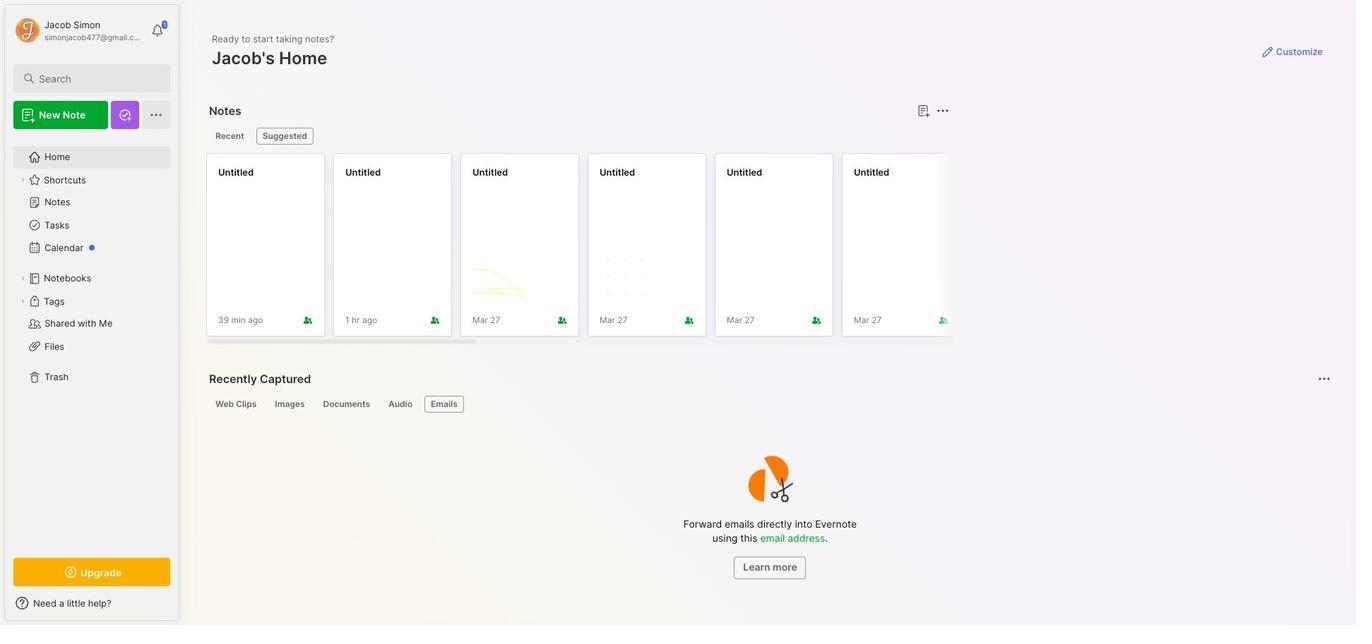 Task type: vqa. For each thing, say whether or not it's contained in the screenshot.
More image
no



Task type: locate. For each thing, give the bounding box(es) containing it.
row group
[[206, 153, 1356, 345]]

tree
[[5, 138, 179, 546]]

click to collapse image
[[178, 600, 189, 617]]

expand tags image
[[18, 297, 27, 306]]

1 horizontal spatial thumbnail image
[[600, 251, 653, 305]]

thumbnail image
[[473, 251, 526, 305], [600, 251, 653, 305]]

1 thumbnail image from the left
[[473, 251, 526, 305]]

tab list
[[209, 128, 947, 145], [209, 396, 1329, 413]]

1 vertical spatial tab list
[[209, 396, 1329, 413]]

2 tab list from the top
[[209, 396, 1329, 413]]

None search field
[[39, 70, 158, 87]]

tab
[[209, 128, 251, 145], [256, 128, 313, 145], [209, 396, 263, 413], [269, 396, 311, 413], [317, 396, 376, 413], [382, 396, 419, 413], [425, 396, 464, 413]]

0 vertical spatial tab list
[[209, 128, 947, 145]]

0 horizontal spatial thumbnail image
[[473, 251, 526, 305]]



Task type: describe. For each thing, give the bounding box(es) containing it.
more actions image
[[934, 102, 951, 119]]

Search text field
[[39, 72, 158, 85]]

tree inside main element
[[5, 138, 179, 546]]

1 tab list from the top
[[209, 128, 947, 145]]

More actions field
[[933, 101, 953, 121]]

main element
[[0, 0, 184, 626]]

WHAT'S NEW field
[[5, 593, 179, 615]]

none search field inside main element
[[39, 70, 158, 87]]

Account field
[[13, 16, 144, 45]]

2 thumbnail image from the left
[[600, 251, 653, 305]]

expand notebooks image
[[18, 275, 27, 283]]



